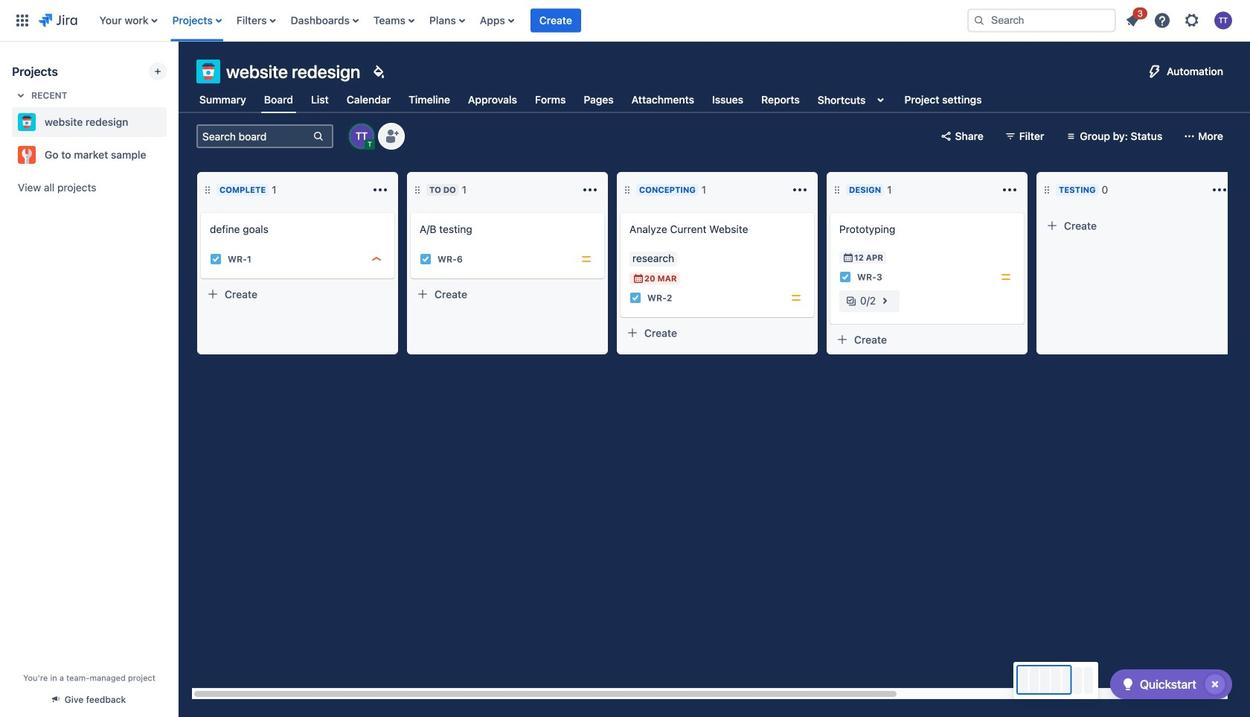 Task type: vqa. For each thing, say whether or not it's contained in the screenshot.
middle the "Medium" image
yes



Task type: describe. For each thing, give the bounding box(es) containing it.
help image
[[1154, 12, 1172, 29]]

medium image for middle task image
[[791, 292, 803, 304]]

appswitcher icon image
[[13, 12, 31, 29]]

create project image
[[152, 66, 164, 77]]

settings image
[[1184, 12, 1202, 29]]

notifications image
[[1124, 12, 1142, 29]]

2 create image from the left
[[822, 203, 840, 220]]

1 horizontal spatial list item
[[1120, 6, 1148, 32]]

1 horizontal spatial task image
[[630, 292, 642, 304]]

add people image
[[383, 127, 401, 145]]

create image for the topmost task image
[[192, 203, 210, 220]]

dismiss quickstart image
[[1204, 672, 1228, 696]]

medium image
[[581, 253, 593, 265]]

high image
[[371, 253, 383, 265]]

1 column actions menu image from the left
[[582, 181, 599, 199]]

0 horizontal spatial list
[[92, 0, 956, 41]]

add to starred image
[[162, 113, 180, 131]]

3 column actions menu image from the left
[[1211, 181, 1229, 199]]

your profile and settings image
[[1215, 12, 1233, 29]]

create image for task icon
[[402, 203, 420, 220]]

primary element
[[9, 0, 956, 41]]

task image
[[420, 253, 432, 265]]

collapse recent projects image
[[12, 86, 30, 104]]

medium image for task image to the middle
[[1001, 271, 1013, 283]]

set project background image
[[370, 63, 387, 80]]



Task type: locate. For each thing, give the bounding box(es) containing it.
0 horizontal spatial task image
[[210, 253, 222, 265]]

1 create image from the left
[[612, 203, 630, 220]]

0 vertical spatial medium image
[[1001, 271, 1013, 283]]

column actions menu image
[[582, 181, 599, 199], [1001, 181, 1019, 199], [1211, 181, 1229, 199]]

column actions menu image
[[372, 181, 389, 199], [791, 181, 809, 199]]

create image
[[612, 203, 630, 220], [822, 203, 840, 220]]

list item
[[531, 0, 581, 41], [1120, 6, 1148, 32]]

1 horizontal spatial medium image
[[1001, 271, 1013, 283]]

2 horizontal spatial column actions menu image
[[1211, 181, 1229, 199]]

tab list
[[188, 86, 994, 113]]

1 vertical spatial task image
[[840, 271, 852, 283]]

medium image
[[1001, 271, 1013, 283], [791, 292, 803, 304]]

search image
[[974, 15, 986, 26]]

automation image
[[1147, 63, 1165, 80]]

Search field
[[968, 9, 1117, 32]]

0 vertical spatial task image
[[210, 253, 222, 265]]

show subtasks image
[[876, 292, 894, 310]]

collapse image
[[1188, 181, 1205, 199]]

0 horizontal spatial create image
[[192, 203, 210, 220]]

banner
[[0, 0, 1251, 42]]

create image
[[192, 203, 210, 220], [402, 203, 420, 220]]

0 horizontal spatial list item
[[531, 0, 581, 41]]

jira image
[[39, 12, 77, 29], [39, 12, 77, 29]]

2 create image from the left
[[402, 203, 420, 220]]

1 horizontal spatial create image
[[402, 203, 420, 220]]

0 horizontal spatial column actions menu image
[[372, 181, 389, 199]]

1 vertical spatial medium image
[[791, 292, 803, 304]]

None search field
[[968, 9, 1117, 32]]

add to starred image
[[162, 146, 180, 164]]

2 horizontal spatial task image
[[840, 271, 852, 283]]

1 create image from the left
[[192, 203, 210, 220]]

1 horizontal spatial column actions menu image
[[1001, 181, 1019, 199]]

1 horizontal spatial create image
[[822, 203, 840, 220]]

check image
[[1120, 675, 1138, 693]]

due date: 12 april 2024 image
[[843, 252, 855, 264], [843, 252, 855, 264]]

1 horizontal spatial column actions menu image
[[791, 181, 809, 199]]

task image
[[210, 253, 222, 265], [840, 271, 852, 283], [630, 292, 642, 304]]

due date: 20 march 2024 image
[[633, 273, 645, 284]]

2 column actions menu image from the left
[[1001, 181, 1019, 199]]

Search board text field
[[198, 126, 311, 147]]

0 horizontal spatial create image
[[612, 203, 630, 220]]

list
[[92, 0, 956, 41], [1120, 6, 1242, 34]]

0 horizontal spatial column actions menu image
[[582, 181, 599, 199]]

1 horizontal spatial list
[[1120, 6, 1242, 34]]

0 horizontal spatial medium image
[[791, 292, 803, 304]]

due date: 20 march 2024 image
[[633, 273, 645, 284]]

2 vertical spatial task image
[[630, 292, 642, 304]]

1 column actions menu image from the left
[[372, 181, 389, 199]]

sidebar navigation image
[[162, 60, 195, 89]]

2 column actions menu image from the left
[[791, 181, 809, 199]]



